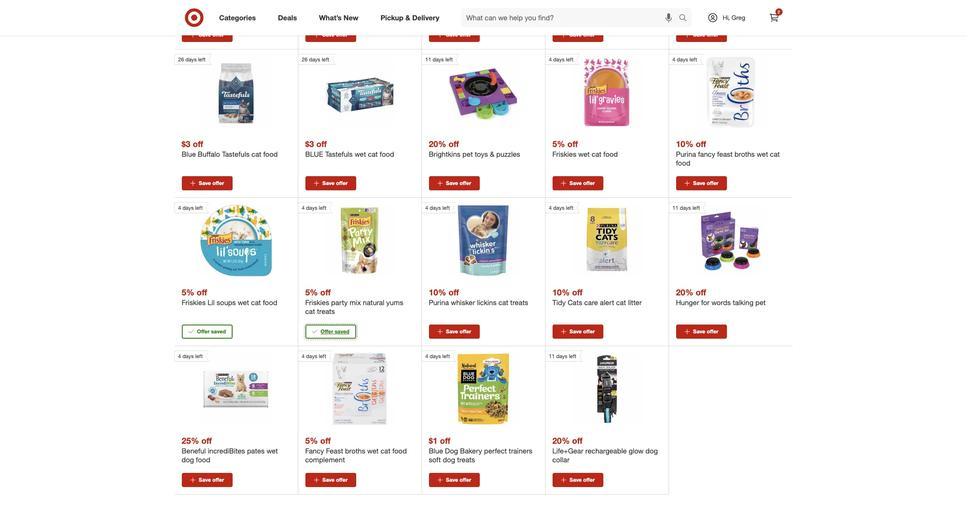 Task type: locate. For each thing, give the bounding box(es) containing it.
single-
[[194, 12, 210, 19], [318, 12, 334, 19], [442, 12, 458, 19], [565, 12, 581, 19]]

offer saved down lil in the left of the page
[[197, 328, 226, 335]]

2 mfr single-use coupon from the left
[[305, 12, 362, 19]]

puzzles
[[497, 150, 520, 159]]

use for 4th mfr single-use coupon button from right
[[210, 12, 219, 19]]

20% off life+gear rechargeable glow dog collar
[[553, 435, 658, 464]]

1 vertical spatial pet
[[756, 298, 766, 307]]

pet right talking
[[756, 298, 766, 307]]

pickup & delivery link
[[373, 8, 451, 27]]

left for 10% off tidy cats care alert cat litter
[[566, 205, 574, 211]]

buffalo
[[198, 150, 220, 159]]

save offer button down search
[[676, 28, 727, 42]]

offer for 20% off life+gear rechargeable glow dog collar
[[583, 477, 595, 483]]

tastefuls right the blue
[[325, 150, 353, 159]]

broths right feast
[[345, 446, 365, 455]]

food inside $3 off blue buffalo tastefuls cat food
[[263, 150, 278, 159]]

party
[[331, 298, 348, 307]]

purina
[[676, 150, 696, 159], [429, 298, 449, 307]]

2 vertical spatial 20%
[[553, 435, 570, 446]]

off inside 20% off brightkins pet toys & puzzles
[[449, 139, 459, 149]]

cat
[[252, 150, 261, 159], [368, 150, 378, 159], [592, 150, 602, 159], [770, 150, 780, 159], [251, 298, 261, 307], [499, 298, 509, 307], [616, 298, 626, 307], [305, 307, 315, 316], [381, 446, 391, 455]]

off inside 10% off purina fancy feast broths wet cat food
[[696, 139, 706, 149]]

off inside 5% off friskies wet cat food
[[568, 139, 578, 149]]

0 horizontal spatial 26
[[178, 56, 184, 63]]

coupon
[[220, 12, 238, 19], [344, 12, 362, 19], [468, 12, 486, 19], [591, 12, 609, 19]]

wet inside 5% off fancy feast broths wet cat food complement
[[367, 446, 379, 455]]

pet
[[463, 150, 473, 159], [756, 298, 766, 307]]

wet inside 5% off friskies lil soups wet cat food
[[238, 298, 249, 307]]

2 saved from the left
[[335, 328, 350, 335]]

friskies inside 5% off friskies lil soups wet cat food
[[182, 298, 206, 307]]

friskies inside 5% off friskies party mix natural yums cat treats
[[305, 298, 329, 307]]

wet
[[355, 150, 366, 159], [579, 150, 590, 159], [757, 150, 768, 159], [238, 298, 249, 307], [267, 446, 278, 455], [367, 446, 379, 455]]

save
[[199, 31, 211, 38], [322, 31, 335, 38], [446, 31, 458, 38], [570, 31, 582, 38], [693, 31, 706, 38], [199, 180, 211, 186], [322, 180, 335, 186], [446, 180, 458, 186], [570, 180, 582, 186], [693, 180, 706, 186], [446, 328, 458, 335], [570, 328, 582, 335], [693, 328, 706, 335], [199, 477, 211, 483], [322, 477, 335, 483], [446, 477, 458, 483], [570, 477, 582, 483]]

2 horizontal spatial 11
[[673, 205, 679, 211]]

talking
[[733, 298, 754, 307]]

2 offer from the left
[[321, 328, 333, 335]]

off for 25% off beneful incredibites pates wet dog food
[[201, 435, 212, 446]]

$3
[[182, 139, 190, 149], [305, 139, 314, 149]]

2 26 from the left
[[302, 56, 308, 63]]

3 mfr from the left
[[429, 12, 440, 19]]

1 vertical spatial broths
[[345, 446, 365, 455]]

1 mfr single-use coupon from the left
[[182, 12, 238, 19]]

offer for 5% off friskies lil soups wet cat food
[[197, 328, 210, 335]]

0 horizontal spatial 11
[[425, 56, 431, 63]]

2 horizontal spatial treats
[[510, 298, 528, 307]]

pet left the toys
[[463, 150, 473, 159]]

1 horizontal spatial 11
[[549, 353, 555, 360]]

greg
[[732, 14, 746, 21]]

treats inside 5% off friskies party mix natural yums cat treats
[[317, 307, 335, 316]]

off inside 20% off life+gear rechargeable glow dog collar
[[572, 435, 583, 446]]

1 mfr from the left
[[182, 12, 193, 19]]

tastefuls right buffalo at top
[[222, 150, 250, 159]]

2 horizontal spatial friskies
[[553, 150, 577, 159]]

pet inside 20% off brightkins pet toys & puzzles
[[463, 150, 473, 159]]

words
[[712, 298, 731, 307]]

off inside 5% off fancy feast broths wet cat food complement
[[320, 435, 331, 446]]

offer saved
[[197, 328, 226, 335], [321, 328, 350, 335]]

mfr
[[182, 12, 193, 19], [305, 12, 317, 19], [429, 12, 440, 19], [553, 12, 564, 19]]

20% for 20% off brightkins pet toys & puzzles
[[429, 139, 446, 149]]

off inside the 10% off tidy cats care alert cat litter
[[572, 287, 583, 297]]

3 single- from the left
[[442, 12, 458, 19]]

save offer button down the for
[[676, 325, 727, 339]]

0 horizontal spatial pet
[[463, 150, 473, 159]]

0 horizontal spatial treats
[[317, 307, 335, 316]]

26 for $3 off blue tastefuls wet cat food
[[302, 56, 308, 63]]

left for $3 off blue tastefuls wet cat food
[[322, 56, 329, 63]]

broths inside 5% off fancy feast broths wet cat food complement
[[345, 446, 365, 455]]

1 use from the left
[[210, 12, 219, 19]]

off inside 25% off beneful incredibites pates wet dog food
[[201, 435, 212, 446]]

saved down lil in the left of the page
[[211, 328, 226, 335]]

26 days left button
[[174, 54, 272, 128], [298, 54, 396, 128]]

4 for $1 off blue dog bakery perfect trainers soft dog treats
[[425, 353, 428, 360]]

treats
[[510, 298, 528, 307], [317, 307, 335, 316], [457, 455, 475, 464]]

broths inside 10% off purina fancy feast broths wet cat food
[[735, 150, 755, 159]]

2 horizontal spatial 11 days left button
[[669, 202, 767, 277]]

1 horizontal spatial dog
[[443, 455, 455, 464]]

dog inside 20% off life+gear rechargeable glow dog collar
[[646, 446, 658, 455]]

4 use from the left
[[581, 12, 590, 19]]

1 26 from the left
[[178, 56, 184, 63]]

2 tastefuls from the left
[[325, 150, 353, 159]]

coupon for fourth mfr single-use coupon button
[[591, 12, 609, 19]]

1 single- from the left
[[194, 12, 210, 19]]

tastefuls inside $3 off blue buffalo tastefuls cat food
[[222, 150, 250, 159]]

purina inside 10% off purina fancy feast broths wet cat food
[[676, 150, 696, 159]]

5% inside 5% off friskies wet cat food
[[553, 139, 565, 149]]

4 days left
[[549, 56, 574, 63], [673, 56, 697, 63], [178, 205, 203, 211], [302, 205, 326, 211], [425, 205, 450, 211], [549, 205, 574, 211], [178, 353, 203, 360], [302, 353, 326, 360], [425, 353, 450, 360]]

incredibites
[[208, 446, 245, 455]]

offer for 10% off purina whisker lickins cat treats
[[460, 328, 471, 335]]

save for 20% off brightkins pet toys & puzzles
[[446, 180, 458, 186]]

What can we help you find? suggestions appear below search field
[[461, 8, 681, 27]]

10%
[[676, 139, 694, 149], [429, 287, 446, 297], [553, 287, 570, 297]]

1 horizontal spatial purina
[[676, 150, 696, 159]]

3 coupon from the left
[[468, 12, 486, 19]]

10% inside 10% off purina whisker lickins cat treats
[[429, 287, 446, 297]]

offer saved button down lil in the left of the page
[[182, 325, 232, 339]]

1 offer saved from the left
[[197, 328, 226, 335]]

4 mfr single-use coupon from the left
[[553, 12, 609, 19]]

4 days left button for 25% off beneful incredibites pates wet dog food
[[174, 351, 272, 425]]

20% up life+gear
[[553, 435, 570, 446]]

treats left mix
[[317, 307, 335, 316]]

trainers
[[509, 446, 533, 455]]

wet inside 5% off friskies wet cat food
[[579, 150, 590, 159]]

1 saved from the left
[[211, 328, 226, 335]]

2 offer saved from the left
[[321, 328, 350, 335]]

save offer button down fancy
[[676, 176, 727, 190]]

2 mfr from the left
[[305, 12, 317, 19]]

blue left buffalo at top
[[182, 150, 196, 159]]

purina left the whisker
[[429, 298, 449, 307]]

10% inside the 10% off tidy cats care alert cat litter
[[553, 287, 570, 297]]

save offer button for $3 off blue tastefuls wet cat food
[[305, 176, 356, 190]]

1 horizontal spatial $3
[[305, 139, 314, 149]]

20% for 20% off life+gear rechargeable glow dog collar
[[553, 435, 570, 446]]

care
[[584, 298, 598, 307]]

11 for 20% off brightkins pet toys & puzzles
[[425, 56, 431, 63]]

4 for 10% off tidy cats care alert cat litter
[[549, 205, 552, 211]]

3 mfr single-use coupon from the left
[[429, 12, 486, 19]]

off inside $1 off blue dog bakery perfect trainers soft dog treats
[[440, 435, 451, 446]]

save offer button down cats
[[553, 325, 603, 339]]

treats right lickins
[[510, 298, 528, 307]]

0 horizontal spatial saved
[[211, 328, 226, 335]]

$3 inside $3 off blue buffalo tastefuls cat food
[[182, 139, 190, 149]]

1 horizontal spatial friskies
[[305, 298, 329, 307]]

0 horizontal spatial offer saved button
[[182, 325, 232, 339]]

11 days left for 20% off life+gear rechargeable glow dog collar
[[549, 353, 577, 360]]

1 vertical spatial blue
[[429, 446, 443, 455]]

save offer button down buffalo at top
[[182, 176, 232, 190]]

1 coupon from the left
[[220, 12, 238, 19]]

offer for 25% off beneful incredibites pates wet dog food
[[212, 477, 224, 483]]

off inside $3 off blue buffalo tastefuls cat food
[[193, 139, 203, 149]]

yums
[[386, 298, 403, 307]]

0 vertical spatial broths
[[735, 150, 755, 159]]

soft
[[429, 455, 441, 464]]

0 vertical spatial purina
[[676, 150, 696, 159]]

4 single- from the left
[[565, 12, 581, 19]]

2 use from the left
[[334, 12, 343, 19]]

0 horizontal spatial purina
[[429, 298, 449, 307]]

& inside 20% off brightkins pet toys & puzzles
[[490, 150, 495, 159]]

blue inside $1 off blue dog bakery perfect trainers soft dog treats
[[429, 446, 443, 455]]

1 horizontal spatial tastefuls
[[325, 150, 353, 159]]

mfr single-use coupon
[[182, 12, 238, 19], [305, 12, 362, 19], [429, 12, 486, 19], [553, 12, 609, 19]]

0 vertical spatial 11
[[425, 56, 431, 63]]

offer saved for 5% off friskies lil soups wet cat food
[[197, 328, 226, 335]]

1 26 days left from the left
[[178, 56, 206, 63]]

10% for 10% off purina fancy feast broths wet cat food
[[676, 139, 694, 149]]

toys
[[475, 150, 488, 159]]

1 horizontal spatial 11 days left
[[549, 353, 577, 360]]

0 horizontal spatial 11 days left
[[425, 56, 453, 63]]

4 days left button for 5% off friskies wet cat food
[[545, 54, 643, 128]]

saved down 'party'
[[335, 328, 350, 335]]

save offer button down 'complement'
[[305, 473, 356, 487]]

blue inside $3 off blue buffalo tastefuls cat food
[[182, 150, 196, 159]]

2 vertical spatial 11
[[549, 353, 555, 360]]

1 horizontal spatial broths
[[735, 150, 755, 159]]

20% up hunger
[[676, 287, 694, 297]]

1 vertical spatial 20%
[[676, 287, 694, 297]]

save offer button down soft
[[429, 473, 480, 487]]

1 horizontal spatial &
[[490, 150, 495, 159]]

glow
[[629, 446, 644, 455]]

save offer button for 25% off beneful incredibites pates wet dog food
[[182, 473, 232, 487]]

tastefuls
[[222, 150, 250, 159], [325, 150, 353, 159]]

mix
[[350, 298, 361, 307]]

2 link
[[765, 8, 784, 27]]

offer down lil in the left of the page
[[197, 328, 210, 335]]

left for 10% off purina fancy feast broths wet cat food
[[690, 56, 697, 63]]

feast
[[326, 446, 343, 455]]

11 days left for 20% off brightkins pet toys & puzzles
[[425, 56, 453, 63]]

save offer
[[199, 31, 224, 38], [322, 31, 348, 38], [446, 31, 471, 38], [570, 31, 595, 38], [693, 31, 719, 38], [199, 180, 224, 186], [322, 180, 348, 186], [446, 180, 471, 186], [570, 180, 595, 186], [693, 180, 719, 186], [446, 328, 471, 335], [570, 328, 595, 335], [693, 328, 719, 335], [199, 477, 224, 483], [322, 477, 348, 483], [446, 477, 471, 483], [570, 477, 595, 483]]

left for 5% off fancy feast broths wet cat food complement
[[319, 353, 326, 360]]

left for $1 off blue dog bakery perfect trainers soft dog treats
[[443, 353, 450, 360]]

wet inside 10% off purina fancy feast broths wet cat food
[[757, 150, 768, 159]]

2 horizontal spatial 10%
[[676, 139, 694, 149]]

5% inside 5% off fancy feast broths wet cat food complement
[[305, 435, 318, 446]]

5% off friskies party mix natural yums cat treats
[[305, 287, 403, 316]]

deals
[[278, 13, 297, 22]]

20% up brightkins
[[429, 139, 446, 149]]

26
[[178, 56, 184, 63], [302, 56, 308, 63]]

5% for 5% off friskies lil soups wet cat food
[[182, 287, 194, 297]]

3 use from the left
[[458, 12, 466, 19]]

food inside 25% off beneful incredibites pates wet dog food
[[196, 455, 210, 464]]

1 horizontal spatial treats
[[457, 455, 475, 464]]

food inside 10% off purina fancy feast broths wet cat food
[[676, 159, 691, 167]]

1 vertical spatial 11 days left
[[673, 205, 700, 211]]

2 horizontal spatial 11 days left
[[673, 205, 700, 211]]

10% off tidy cats care alert cat litter
[[553, 287, 642, 307]]

rechargeable
[[586, 446, 627, 455]]

4 for 10% off purina fancy feast broths wet cat food
[[673, 56, 676, 63]]

off for 10% off tidy cats care alert cat litter
[[572, 287, 583, 297]]

0 vertical spatial 11 days left
[[425, 56, 453, 63]]

1 $3 from the left
[[182, 139, 190, 149]]

offer saved down 'party'
[[321, 328, 350, 335]]

2 offer saved button from the left
[[305, 325, 356, 339]]

fancy
[[305, 446, 324, 455]]

days for 20% off life+gear rechargeable glow dog collar
[[556, 353, 568, 360]]

26 for $3 off blue buffalo tastefuls cat food
[[178, 56, 184, 63]]

1 horizontal spatial blue
[[429, 446, 443, 455]]

1 horizontal spatial offer saved
[[321, 328, 350, 335]]

dog right soft
[[443, 455, 455, 464]]

2 26 days left button from the left
[[298, 54, 396, 128]]

days for $1 off blue dog bakery perfect trainers soft dog treats
[[430, 353, 441, 360]]

categories link
[[212, 8, 267, 27]]

1 vertical spatial &
[[490, 150, 495, 159]]

4 for 5% off friskies party mix natural yums cat treats
[[302, 205, 305, 211]]

1 horizontal spatial offer
[[321, 328, 333, 335]]

saved
[[211, 328, 226, 335], [335, 328, 350, 335]]

0 horizontal spatial offer saved
[[197, 328, 226, 335]]

$1 off blue dog bakery perfect trainers soft dog treats
[[429, 435, 533, 464]]

search
[[675, 14, 696, 23]]

dog right the 'glow'
[[646, 446, 658, 455]]

dog down 25%
[[182, 455, 194, 464]]

save offer button down what can we help you find? suggestions appear below search field
[[553, 28, 603, 42]]

20% inside 20% off brightkins pet toys & puzzles
[[429, 139, 446, 149]]

treats left perfect
[[457, 455, 475, 464]]

save offer button down the beneful
[[182, 473, 232, 487]]

off inside $3 off blue tastefuls wet cat food
[[316, 139, 327, 149]]

feast
[[717, 150, 733, 159]]

1 horizontal spatial 26 days left button
[[298, 54, 396, 128]]

2 horizontal spatial dog
[[646, 446, 658, 455]]

save offer button down brightkins
[[429, 176, 480, 190]]

wet inside $3 off blue tastefuls wet cat food
[[355, 150, 366, 159]]

11 days left
[[425, 56, 453, 63], [673, 205, 700, 211], [549, 353, 577, 360]]

0 horizontal spatial offer
[[197, 328, 210, 335]]

4
[[549, 56, 552, 63], [673, 56, 676, 63], [178, 205, 181, 211], [302, 205, 305, 211], [425, 205, 428, 211], [549, 205, 552, 211], [178, 353, 181, 360], [302, 353, 305, 360], [425, 353, 428, 360]]

4 mfr from the left
[[553, 12, 564, 19]]

offer down 'party'
[[321, 328, 333, 335]]

hi,
[[723, 14, 730, 21]]

1 vertical spatial 11
[[673, 205, 679, 211]]

4 coupon from the left
[[591, 12, 609, 19]]

offer for $1 off blue dog bakery perfect trainers soft dog treats
[[460, 477, 471, 483]]

save offer for 10% off tidy cats care alert cat litter
[[570, 328, 595, 335]]

dog inside 25% off beneful incredibites pates wet dog food
[[182, 455, 194, 464]]

alert
[[600, 298, 614, 307]]

1 horizontal spatial 26
[[302, 56, 308, 63]]

cats
[[568, 298, 583, 307]]

1 horizontal spatial pet
[[756, 298, 766, 307]]

left
[[198, 56, 206, 63], [322, 56, 329, 63], [446, 56, 453, 63], [566, 56, 574, 63], [690, 56, 697, 63], [195, 205, 203, 211], [319, 205, 326, 211], [443, 205, 450, 211], [566, 205, 574, 211], [693, 205, 700, 211], [195, 353, 203, 360], [319, 353, 326, 360], [443, 353, 450, 360], [569, 353, 577, 360]]

2 26 days left from the left
[[302, 56, 329, 63]]

2 vertical spatial 11 days left button
[[545, 351, 643, 425]]

friskies inside 5% off friskies wet cat food
[[553, 150, 577, 159]]

& right the toys
[[490, 150, 495, 159]]

deals link
[[271, 8, 308, 27]]

off for $1 off blue dog bakery perfect trainers soft dog treats
[[440, 435, 451, 446]]

11 days left button
[[421, 54, 519, 128], [669, 202, 767, 277], [545, 351, 643, 425]]

20% for 20% off hunger for words talking pet
[[676, 287, 694, 297]]

save offer button down categories
[[182, 28, 232, 42]]

perfect
[[484, 446, 507, 455]]

2 $3 from the left
[[305, 139, 314, 149]]

$3 inside $3 off blue tastefuls wet cat food
[[305, 139, 314, 149]]

treats inside $1 off blue dog bakery perfect trainers soft dog treats
[[457, 455, 475, 464]]

broths right the "feast"
[[735, 150, 755, 159]]

whisker
[[451, 298, 475, 307]]

broths
[[735, 150, 755, 159], [345, 446, 365, 455]]

save offer button down collar
[[553, 473, 603, 487]]

blue for $1
[[429, 446, 443, 455]]

5% off friskies wet cat food
[[553, 139, 618, 159]]

offer saved button down 'party'
[[305, 325, 356, 339]]

2 vertical spatial 11 days left
[[549, 353, 577, 360]]

save offer button down 5% off friskies wet cat food on the top right of the page
[[553, 176, 603, 190]]

purina left fancy
[[676, 150, 696, 159]]

20%
[[429, 139, 446, 149], [676, 287, 694, 297], [553, 435, 570, 446]]

3 mfr single-use coupon button from the left
[[429, 0, 538, 28]]

off for 10% off purina fancy feast broths wet cat food
[[696, 139, 706, 149]]

4 days left button for 5% off friskies party mix natural yums cat treats
[[298, 202, 396, 277]]

off inside 5% off friskies lil soups wet cat food
[[197, 287, 207, 297]]

days for 5% off friskies wet cat food
[[553, 56, 565, 63]]

& right the "pickup"
[[406, 13, 410, 22]]

purina inside 10% off purina whisker lickins cat treats
[[429, 298, 449, 307]]

save offer button for $3 off blue buffalo tastefuls cat food
[[182, 176, 232, 190]]

offer
[[212, 31, 224, 38], [336, 31, 348, 38], [460, 31, 471, 38], [583, 31, 595, 38], [707, 31, 719, 38], [212, 180, 224, 186], [336, 180, 348, 186], [460, 180, 471, 186], [583, 180, 595, 186], [707, 180, 719, 186], [460, 328, 471, 335], [583, 328, 595, 335], [707, 328, 719, 335], [212, 477, 224, 483], [336, 477, 348, 483], [460, 477, 471, 483], [583, 477, 595, 483]]

save offer button down what's
[[305, 28, 356, 42]]

1 offer saved button from the left
[[182, 325, 232, 339]]

dog
[[646, 446, 658, 455], [182, 455, 194, 464], [443, 455, 455, 464]]

friskies for 5% off friskies wet cat food
[[553, 150, 577, 159]]

1 horizontal spatial offer saved button
[[305, 325, 356, 339]]

0 vertical spatial pet
[[463, 150, 473, 159]]

1 horizontal spatial saved
[[335, 328, 350, 335]]

1 vertical spatial 11 days left button
[[669, 202, 767, 277]]

save offer for 25% off beneful incredibites pates wet dog food
[[199, 477, 224, 483]]

days for 5% off friskies party mix natural yums cat treats
[[306, 205, 317, 211]]

0 horizontal spatial broths
[[345, 446, 365, 455]]

0 horizontal spatial tastefuls
[[222, 150, 250, 159]]

cat inside 5% off fancy feast broths wet cat food complement
[[381, 446, 391, 455]]

save offer button for 20% off brightkins pet toys & puzzles
[[429, 176, 480, 190]]

off for 20% off brightkins pet toys & puzzles
[[449, 139, 459, 149]]

0 horizontal spatial dog
[[182, 455, 194, 464]]

2 horizontal spatial 20%
[[676, 287, 694, 297]]

offer saved button
[[182, 325, 232, 339], [305, 325, 356, 339]]

use for fourth mfr single-use coupon button
[[581, 12, 590, 19]]

save offer button for 10% off purina whisker lickins cat treats
[[429, 325, 480, 339]]

offer for 10% off purina fancy feast broths wet cat food
[[707, 180, 719, 186]]

26 days left for $3 off blue buffalo tastefuls cat food
[[178, 56, 206, 63]]

off inside 10% off purina whisker lickins cat treats
[[449, 287, 459, 297]]

4 days left for 5% off friskies wet cat food
[[549, 56, 574, 63]]

10% inside 10% off purina fancy feast broths wet cat food
[[676, 139, 694, 149]]

20% inside 20% off life+gear rechargeable glow dog collar
[[553, 435, 570, 446]]

off inside 5% off friskies party mix natural yums cat treats
[[320, 287, 331, 297]]

1 offer from the left
[[197, 328, 210, 335]]

offer
[[197, 328, 210, 335], [321, 328, 333, 335]]

days
[[186, 56, 197, 63], [309, 56, 320, 63], [433, 56, 444, 63], [553, 56, 565, 63], [677, 56, 688, 63], [183, 205, 194, 211], [306, 205, 317, 211], [430, 205, 441, 211], [553, 205, 565, 211], [680, 205, 691, 211], [183, 353, 194, 360], [306, 353, 317, 360], [430, 353, 441, 360], [556, 353, 568, 360]]

off for 5% off fancy feast broths wet cat food complement
[[320, 435, 331, 446]]

save for 10% off purina whisker lickins cat treats
[[446, 328, 458, 335]]

left for 20% off brightkins pet toys & puzzles
[[446, 56, 453, 63]]

0 horizontal spatial &
[[406, 13, 410, 22]]

off for 20% off hunger for words talking pet
[[696, 287, 706, 297]]

26 days left
[[178, 56, 206, 63], [302, 56, 329, 63]]

0 vertical spatial 11 days left button
[[421, 54, 519, 128]]

save for $1 off blue dog bakery perfect trainers soft dog treats
[[446, 477, 458, 483]]

1 tastefuls from the left
[[222, 150, 250, 159]]

save offer button down the whisker
[[429, 325, 480, 339]]

food inside 5% off friskies wet cat food
[[604, 150, 618, 159]]

0 horizontal spatial 26 days left
[[178, 56, 206, 63]]

1 horizontal spatial 11 days left button
[[545, 351, 643, 425]]

4 days left for 10% off purina fancy feast broths wet cat food
[[673, 56, 697, 63]]

0 horizontal spatial 20%
[[429, 139, 446, 149]]

25%
[[182, 435, 199, 446]]

1 horizontal spatial 20%
[[553, 435, 570, 446]]

26 days left for $3 off blue tastefuls wet cat food
[[302, 56, 329, 63]]

off inside 20% off hunger for words talking pet
[[696, 287, 706, 297]]

1 horizontal spatial 26 days left
[[302, 56, 329, 63]]

5% inside 5% off friskies lil soups wet cat food
[[182, 287, 194, 297]]

save offer for 10% off purina whisker lickins cat treats
[[446, 328, 471, 335]]

0 horizontal spatial friskies
[[182, 298, 206, 307]]

mfr single-use coupon button
[[182, 0, 291, 28], [305, 0, 414, 28], [429, 0, 538, 28], [553, 0, 662, 28]]

1 26 days left button from the left
[[174, 54, 272, 128]]

save offer button down the blue
[[305, 176, 356, 190]]

$3 for $3 off blue buffalo tastefuls cat food
[[182, 139, 190, 149]]

0 horizontal spatial blue
[[182, 150, 196, 159]]

1 horizontal spatial 10%
[[553, 287, 570, 297]]

20% inside 20% off hunger for words talking pet
[[676, 287, 694, 297]]

cat inside $3 off blue buffalo tastefuls cat food
[[252, 150, 261, 159]]

pickup & delivery
[[381, 13, 440, 22]]

0 vertical spatial 20%
[[429, 139, 446, 149]]

&
[[406, 13, 410, 22], [490, 150, 495, 159]]

0 horizontal spatial $3
[[182, 139, 190, 149]]

0 vertical spatial blue
[[182, 150, 196, 159]]

0 horizontal spatial 10%
[[429, 287, 446, 297]]

5% off friskies lil soups wet cat food
[[182, 287, 277, 307]]

1 vertical spatial purina
[[429, 298, 449, 307]]

5% inside 5% off friskies party mix natural yums cat treats
[[305, 287, 318, 297]]

food
[[263, 150, 278, 159], [380, 150, 394, 159], [604, 150, 618, 159], [676, 159, 691, 167], [263, 298, 277, 307], [392, 446, 407, 455], [196, 455, 210, 464]]

5%
[[553, 139, 565, 149], [182, 287, 194, 297], [305, 287, 318, 297], [305, 435, 318, 446]]

save for $3 off blue buffalo tastefuls cat food
[[199, 180, 211, 186]]

save offer button
[[182, 28, 232, 42], [305, 28, 356, 42], [429, 28, 480, 42], [553, 28, 603, 42], [676, 28, 727, 42], [182, 176, 232, 190], [305, 176, 356, 190], [429, 176, 480, 190], [553, 176, 603, 190], [676, 176, 727, 190], [429, 325, 480, 339], [553, 325, 603, 339], [676, 325, 727, 339], [182, 473, 232, 487], [305, 473, 356, 487], [429, 473, 480, 487], [553, 473, 603, 487]]

0 horizontal spatial 26 days left button
[[174, 54, 272, 128]]

4 days left button for 5% off friskies lil soups wet cat food
[[174, 202, 272, 277]]

save offer button for 5% off fancy feast broths wet cat food complement
[[305, 473, 356, 487]]

blue down $1
[[429, 446, 443, 455]]

delivery
[[412, 13, 440, 22]]

4 days left button
[[545, 54, 643, 128], [669, 54, 767, 128], [174, 202, 272, 277], [298, 202, 396, 277], [421, 202, 519, 277], [545, 202, 643, 277], [174, 351, 272, 425], [298, 351, 396, 425], [421, 351, 519, 425]]

0 horizontal spatial 11 days left button
[[421, 54, 519, 128]]



Task type: describe. For each thing, give the bounding box(es) containing it.
save for 20% off life+gear rechargeable glow dog collar
[[570, 477, 582, 483]]

left for 10% off purina whisker lickins cat treats
[[443, 205, 450, 211]]

save offer for $1 off blue dog bakery perfect trainers soft dog treats
[[446, 477, 471, 483]]

soups
[[217, 298, 236, 307]]

days for $3 off blue buffalo tastefuls cat food
[[186, 56, 197, 63]]

dog
[[445, 446, 458, 455]]

cat inside the 10% off tidy cats care alert cat litter
[[616, 298, 626, 307]]

brightkins
[[429, 150, 461, 159]]

10% for 10% off tidy cats care alert cat litter
[[553, 287, 570, 297]]

5% for 5% off fancy feast broths wet cat food complement
[[305, 435, 318, 446]]

4 days left for 5% off fancy feast broths wet cat food complement
[[302, 353, 326, 360]]

fancy
[[698, 150, 716, 159]]

5% for 5% off friskies party mix natural yums cat treats
[[305, 287, 318, 297]]

5% for 5% off friskies wet cat food
[[553, 139, 565, 149]]

save offer for $3 off blue tastefuls wet cat food
[[322, 180, 348, 186]]

wet inside 25% off beneful incredibites pates wet dog food
[[267, 446, 278, 455]]

days for 5% off friskies lil soups wet cat food
[[183, 205, 194, 211]]

11 for 20% off life+gear rechargeable glow dog collar
[[549, 353, 555, 360]]

hi, greg
[[723, 14, 746, 21]]

off for $3 off blue buffalo tastefuls cat food
[[193, 139, 203, 149]]

mfr single-use coupon for 4th mfr single-use coupon button from right
[[182, 12, 238, 19]]

save for 5% off fancy feast broths wet cat food complement
[[322, 477, 335, 483]]

4 days left for $1 off blue dog bakery perfect trainers soft dog treats
[[425, 353, 450, 360]]

save for 10% off purina fancy feast broths wet cat food
[[693, 180, 706, 186]]

26 days left button for $3 off blue tastefuls wet cat food
[[298, 54, 396, 128]]

friskies for 5% off friskies lil soups wet cat food
[[182, 298, 206, 307]]

5% off fancy feast broths wet cat food complement
[[305, 435, 407, 464]]

cat inside $3 off blue tastefuls wet cat food
[[368, 150, 378, 159]]

4 for 5% off friskies wet cat food
[[549, 56, 552, 63]]

pickup
[[381, 13, 404, 22]]

cat inside 5% off friskies party mix natural yums cat treats
[[305, 307, 315, 316]]

offer for 5% off fancy feast broths wet cat food complement
[[336, 477, 348, 483]]

offer saved for 5% off friskies party mix natural yums cat treats
[[321, 328, 350, 335]]

saved for 5% off friskies party mix natural yums cat treats
[[335, 328, 350, 335]]

10% off purina whisker lickins cat treats
[[429, 287, 528, 307]]

days for 20% off hunger for words talking pet
[[680, 205, 691, 211]]

save offer for $3 off blue buffalo tastefuls cat food
[[199, 180, 224, 186]]

left for 5% off friskies party mix natural yums cat treats
[[319, 205, 326, 211]]

4 days left for 25% off beneful incredibites pates wet dog food
[[178, 353, 203, 360]]

days for 25% off beneful incredibites pates wet dog food
[[183, 353, 194, 360]]

save offer for 20% off brightkins pet toys & puzzles
[[446, 180, 471, 186]]

25% off beneful incredibites pates wet dog food
[[182, 435, 278, 464]]

10% off purina fancy feast broths wet cat food
[[676, 139, 780, 167]]

what's new link
[[312, 8, 370, 27]]

$3 off blue buffalo tastefuls cat food
[[182, 139, 278, 159]]

food inside $3 off blue tastefuls wet cat food
[[380, 150, 394, 159]]

save for 20% off hunger for words talking pet
[[693, 328, 706, 335]]

purina for 10% off purina whisker lickins cat treats
[[429, 298, 449, 307]]

2 mfr single-use coupon button from the left
[[305, 0, 414, 28]]

treats inside 10% off purina whisker lickins cat treats
[[510, 298, 528, 307]]

$3 off blue tastefuls wet cat food
[[305, 139, 394, 159]]

search button
[[675, 8, 696, 29]]

cat inside 5% off friskies lil soups wet cat food
[[251, 298, 261, 307]]

4 days left button for 10% off tidy cats care alert cat litter
[[545, 202, 643, 277]]

off for $3 off blue tastefuls wet cat food
[[316, 139, 327, 149]]

offer for 5% off friskies party mix natural yums cat treats
[[321, 328, 333, 335]]

days for 5% off fancy feast broths wet cat food complement
[[306, 353, 317, 360]]

days for 10% off purina whisker lickins cat treats
[[430, 205, 441, 211]]

left for $3 off blue buffalo tastefuls cat food
[[198, 56, 206, 63]]

save offer button for 5% off friskies wet cat food
[[553, 176, 603, 190]]

collar
[[553, 455, 570, 464]]

off for 5% off friskies party mix natural yums cat treats
[[320, 287, 331, 297]]

4 mfr single-use coupon button from the left
[[553, 0, 662, 28]]

for
[[701, 298, 710, 307]]

hunger
[[676, 298, 699, 307]]

save offer button down delivery
[[429, 28, 480, 42]]

save offer for 5% off fancy feast broths wet cat food complement
[[322, 477, 348, 483]]

left for 20% off life+gear rechargeable glow dog collar
[[569, 353, 577, 360]]

2 single- from the left
[[318, 12, 334, 19]]

save offer button for $1 off blue dog bakery perfect trainers soft dog treats
[[429, 473, 480, 487]]

pet inside 20% off hunger for words talking pet
[[756, 298, 766, 307]]

mfr single-use coupon for third mfr single-use coupon button
[[429, 12, 486, 19]]

4 days left for 10% off purina whisker lickins cat treats
[[425, 205, 450, 211]]

what's
[[319, 13, 342, 22]]

blue for $3
[[182, 150, 196, 159]]

0 vertical spatial &
[[406, 13, 410, 22]]

4 for 5% off friskies lil soups wet cat food
[[178, 205, 181, 211]]

save offer button for 20% off hunger for words talking pet
[[676, 325, 727, 339]]

lickins
[[477, 298, 497, 307]]

mfr for fourth mfr single-use coupon button
[[553, 12, 564, 19]]

4 days left button for 5% off fancy feast broths wet cat food complement
[[298, 351, 396, 425]]

2
[[778, 9, 780, 15]]

1 mfr single-use coupon button from the left
[[182, 0, 291, 28]]

natural
[[363, 298, 384, 307]]

11 days left button for 20% off brightkins pet toys & puzzles
[[421, 54, 519, 128]]

saved for 5% off friskies lil soups wet cat food
[[211, 328, 226, 335]]

coupon for third mfr single-use coupon button
[[468, 12, 486, 19]]

complement
[[305, 455, 345, 464]]

save for $3 off blue tastefuls wet cat food
[[322, 180, 335, 186]]

$1
[[429, 435, 438, 446]]

11 days left button for 20% off hunger for words talking pet
[[669, 202, 767, 277]]

save offer button for 20% off life+gear rechargeable glow dog collar
[[553, 473, 603, 487]]

cat inside 5% off friskies wet cat food
[[592, 150, 602, 159]]

tidy
[[553, 298, 566, 307]]

what's new
[[319, 13, 359, 22]]

beneful
[[182, 446, 206, 455]]

left for 5% off friskies wet cat food
[[566, 56, 574, 63]]

mfr for 4th mfr single-use coupon button from right
[[182, 12, 193, 19]]

left for 25% off beneful incredibites pates wet dog food
[[195, 353, 203, 360]]

off for 5% off friskies wet cat food
[[568, 139, 578, 149]]

offer for $3 off blue buffalo tastefuls cat food
[[212, 180, 224, 186]]

new
[[344, 13, 359, 22]]

20% off hunger for words talking pet
[[676, 287, 766, 307]]

save offer button for 10% off purina fancy feast broths wet cat food
[[676, 176, 727, 190]]

blue
[[305, 150, 323, 159]]

days for $3 off blue tastefuls wet cat food
[[309, 56, 320, 63]]

off for 10% off purina whisker lickins cat treats
[[449, 287, 459, 297]]

days for 20% off brightkins pet toys & puzzles
[[433, 56, 444, 63]]

bakery
[[460, 446, 482, 455]]

cat inside 10% off purina fancy feast broths wet cat food
[[770, 150, 780, 159]]

litter
[[628, 298, 642, 307]]

life+gear
[[553, 446, 584, 455]]

cat inside 10% off purina whisker lickins cat treats
[[499, 298, 509, 307]]

dog inside $1 off blue dog bakery perfect trainers soft dog treats
[[443, 455, 455, 464]]

mfr single-use coupon for fourth mfr single-use coupon button
[[553, 12, 609, 19]]

food inside 5% off friskies lil soups wet cat food
[[263, 298, 277, 307]]

4 days left button for $1 off blue dog bakery perfect trainers soft dog treats
[[421, 351, 519, 425]]

$3 for $3 off blue tastefuls wet cat food
[[305, 139, 314, 149]]

offer for 20% off hunger for words talking pet
[[707, 328, 719, 335]]

off for 5% off friskies lil soups wet cat food
[[197, 287, 207, 297]]

4 for 25% off beneful incredibites pates wet dog food
[[178, 353, 181, 360]]

tastefuls inside $3 off blue tastefuls wet cat food
[[325, 150, 353, 159]]

2 coupon from the left
[[344, 12, 362, 19]]

categories
[[219, 13, 256, 22]]

26 days left button for $3 off blue buffalo tastefuls cat food
[[174, 54, 272, 128]]

food inside 5% off fancy feast broths wet cat food complement
[[392, 446, 407, 455]]

lil
[[208, 298, 215, 307]]

20% off brightkins pet toys & puzzles
[[429, 139, 520, 159]]

pates
[[247, 446, 265, 455]]

offer for $3 off blue tastefuls wet cat food
[[336, 180, 348, 186]]



Task type: vqa. For each thing, say whether or not it's contained in the screenshot.
middle batteries
no



